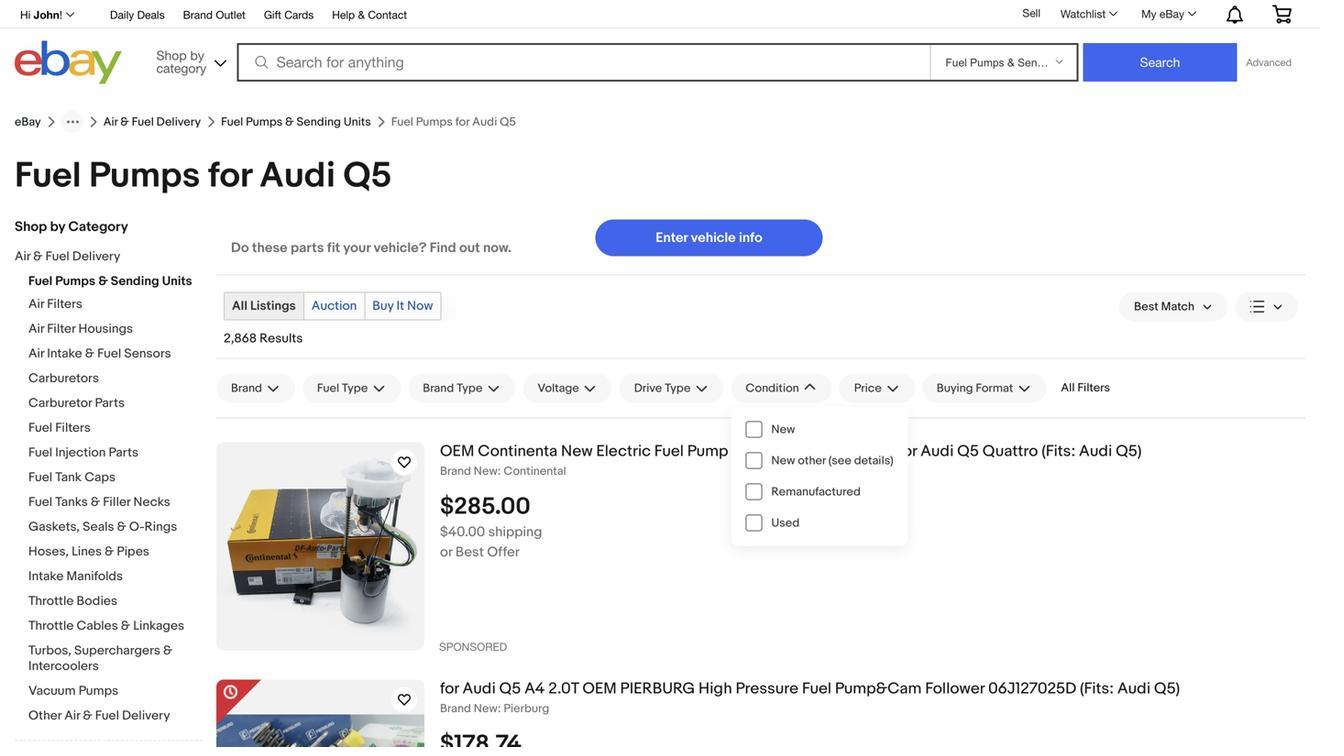 Task type: describe. For each thing, give the bounding box(es) containing it.
parts
[[291, 240, 324, 256]]

new up continental
[[561, 442, 593, 461]]

for
[[895, 442, 917, 461]]

sell
[[1023, 7, 1041, 19]]

air filter housings link
[[28, 321, 203, 339]]

throttle cables & linkages link
[[28, 619, 203, 636]]

none text field inside the fuel pumps for audi q5 main content
[[440, 702, 1306, 716]]

delivery for air & fuel delivery
[[157, 115, 201, 129]]

1 throttle from the top
[[28, 594, 74, 609]]

brand outlet link
[[183, 6, 246, 26]]

necks
[[133, 495, 170, 510]]

results
[[260, 331, 303, 347]]

brand inside account navigation
[[183, 8, 213, 21]]

my
[[1142, 7, 1157, 20]]

0 vertical spatial filters
[[47, 297, 82, 312]]

new other (see details) link
[[731, 445, 908, 476]]

fuel pumps for audi q5
[[15, 155, 392, 198]]

carburetors
[[28, 371, 99, 387]]

intercoolers
[[28, 659, 99, 674]]

all for all filters
[[1061, 381, 1075, 395]]

& inside account navigation
[[358, 8, 365, 21]]

0 vertical spatial parts
[[95, 396, 125, 411]]

my ebay
[[1142, 7, 1185, 20]]

0 vertical spatial q5
[[343, 155, 392, 198]]

air filters link
[[28, 297, 203, 314]]

lines
[[72, 544, 102, 560]]

0 vertical spatial intake
[[47, 346, 82, 362]]

your shopping cart image
[[1272, 5, 1293, 23]]

tap to watch item - for audi q5 a4 2.0t oem pierburg high pressure fuel pump&cam follower 06j127025d image
[[392, 687, 417, 713]]

by
[[50, 219, 65, 235]]

housings
[[78, 321, 133, 337]]

gift cards
[[264, 8, 314, 21]]

$285.00
[[440, 493, 531, 521]]

2,868 results
[[224, 331, 303, 347]]

filter
[[47, 321, 76, 337]]

1 vertical spatial intake
[[28, 569, 64, 585]]

$40.00
[[440, 524, 485, 540]]

all filters
[[1061, 381, 1111, 395]]

electric
[[596, 442, 651, 461]]

these
[[252, 240, 288, 256]]

condition
[[746, 381, 799, 395]]

enter
[[656, 230, 688, 246]]

pumps up "air filters" link
[[55, 274, 95, 289]]

continenta
[[478, 442, 558, 461]]

other air & fuel delivery link
[[28, 708, 203, 726]]

account navigation
[[15, 0, 1306, 28]]

2.0t
[[549, 680, 579, 699]]

deals
[[137, 8, 165, 21]]

auction
[[312, 298, 357, 314]]

all listings link
[[225, 293, 303, 320]]

buy
[[373, 298, 394, 314]]

1 vertical spatial air & fuel delivery link
[[15, 249, 189, 266]]

best
[[456, 544, 484, 561]]

gift
[[264, 8, 281, 21]]

ebay inside the my ebay link
[[1160, 7, 1185, 20]]

high
[[699, 680, 732, 699]]

fuel injection parts link
[[28, 445, 203, 463]]

auction link
[[304, 293, 364, 320]]

your
[[343, 240, 371, 256]]

new inside new link
[[772, 423, 795, 437]]

air & fuel delivery fuel pumps & sending units air filters air filter housings air intake & fuel sensors carburetors carburetor parts fuel filters fuel injection parts fuel tank caps fuel tanks & filler necks gaskets, seals & o-rings hoses, lines & pipes intake manifolds throttle bodies throttle cables & linkages turbos, superchargers & intercoolers vacuum pumps other air & fuel delivery
[[15, 249, 192, 724]]

tanks
[[55, 495, 88, 510]]

fit
[[327, 240, 340, 256]]

intake manifolds link
[[28, 569, 203, 586]]

for inside for audi q5 a4 2.0t oem pierburg high pressure fuel pump&cam follower 06j127025d (fits: audi q5) brand new : pierburg
[[440, 680, 459, 699]]

tank
[[55, 470, 82, 486]]

details)
[[854, 454, 894, 468]]

filler
[[103, 495, 131, 510]]

(see
[[829, 454, 852, 468]]

fuel inside oem continenta new electric fuel pump assembly 8r0919051e for audi q5 quattro (fits: audi q5) brand new : continental
[[655, 442, 684, 461]]

new up $285.00
[[474, 464, 498, 478]]

for audi q5 a4 2.0t oem pierburg high pressure fuel pump&cam follower 06j127025d (fits: audi q5) brand new : pierburg
[[440, 680, 1180, 716]]

new link
[[731, 414, 908, 445]]

fuel tanks & filler necks link
[[28, 495, 203, 512]]

daily deals link
[[110, 6, 165, 26]]

carburetors link
[[28, 371, 203, 388]]

turbos,
[[28, 643, 71, 659]]

ebay inside the fuel pumps for audi q5 main content
[[15, 115, 41, 129]]

pump
[[688, 442, 729, 461]]

hoses,
[[28, 544, 69, 560]]

other
[[28, 708, 62, 724]]

help & contact
[[332, 8, 407, 21]]

follower
[[925, 680, 985, 699]]

cables
[[77, 619, 118, 634]]

outlet
[[216, 8, 246, 21]]

oem continenta new electric fuel pump assembly 8r0919051e for audi q5 quattro image
[[216, 442, 425, 651]]

gaskets, seals & o-rings link
[[28, 519, 203, 537]]

pipes
[[117, 544, 149, 560]]

gift cards link
[[264, 6, 314, 26]]

watchlist link
[[1051, 3, 1126, 25]]



Task type: vqa. For each thing, say whether or not it's contained in the screenshot.
All Filters's 'all'
yes



Task type: locate. For each thing, give the bounding box(es) containing it.
for audi q5 a4 2.0t oem pierburg high pressure fuel pump&cam follower 06j127025d (fits: audi q5) link
[[440, 680, 1306, 699]]

1 vertical spatial units
[[162, 274, 192, 289]]

2 horizontal spatial q5
[[958, 442, 979, 461]]

(fits: right quattro
[[1042, 442, 1076, 461]]

for up do
[[208, 155, 252, 198]]

0 vertical spatial sending
[[297, 115, 341, 129]]

1 vertical spatial sending
[[111, 274, 159, 289]]

manifolds
[[66, 569, 123, 585]]

now.
[[483, 240, 512, 256]]

0 vertical spatial all
[[232, 298, 248, 314]]

contact
[[368, 8, 407, 21]]

intake up "carburetors"
[[47, 346, 82, 362]]

category
[[68, 219, 128, 235]]

(fits: inside oem continenta new electric fuel pump assembly 8r0919051e for audi q5 quattro (fits: audi q5) brand new : continental
[[1042, 442, 1076, 461]]

vacuum pumps link
[[28, 684, 203, 701]]

banner
[[15, 0, 1306, 89]]

advanced
[[1247, 56, 1292, 68]]

continental
[[504, 464, 566, 478]]

air intake & fuel sensors link
[[28, 346, 203, 364]]

o-
[[129, 519, 145, 535]]

all inside "all listings" link
[[232, 298, 248, 314]]

brand
[[183, 8, 213, 21], [440, 464, 471, 478], [440, 702, 471, 716]]

1 horizontal spatial q5
[[499, 680, 521, 699]]

0 vertical spatial ebay
[[1160, 7, 1185, 20]]

brand outlet
[[183, 8, 246, 21]]

pierburg
[[504, 702, 550, 716]]

1 horizontal spatial units
[[344, 115, 371, 129]]

brand inside oem continenta new electric fuel pump assembly 8r0919051e for audi q5 quattro (fits: audi q5) brand new : continental
[[440, 464, 471, 478]]

all filters button
[[1054, 374, 1118, 403]]

enter vehicle info
[[656, 230, 763, 246]]

q5
[[343, 155, 392, 198], [958, 442, 979, 461], [499, 680, 521, 699]]

new other (see details)
[[772, 454, 894, 468]]

for right tap to watch item - for audi q5 a4 2.0t oem pierburg high pressure fuel pump&cam follower 06j127025d image
[[440, 680, 459, 699]]

carburetor
[[28, 396, 92, 411]]

q5) inside oem continenta new electric fuel pump assembly 8r0919051e for audi q5 quattro (fits: audi q5) brand new : continental
[[1116, 442, 1142, 461]]

all
[[232, 298, 248, 314], [1061, 381, 1075, 395]]

1 vertical spatial filters
[[1078, 381, 1111, 395]]

remanufactured link
[[731, 476, 908, 508]]

2 vertical spatial filters
[[55, 420, 91, 436]]

2 throttle from the top
[[28, 619, 74, 634]]

oem continenta new electric fuel pump assembly 8r0919051e for audi q5 quattro (fits: audi q5) link
[[440, 442, 1306, 462]]

1 vertical spatial parts
[[109, 445, 139, 461]]

info
[[739, 230, 763, 246]]

pumps down air & fuel delivery
[[89, 155, 200, 198]]

parts
[[95, 396, 125, 411], [109, 445, 139, 461]]

: inside for audi q5 a4 2.0t oem pierburg high pressure fuel pump&cam follower 06j127025d (fits: audi q5) brand new : pierburg
[[498, 702, 501, 716]]

pierburg
[[620, 680, 695, 699]]

(fits: right 06j127025d
[[1080, 680, 1114, 699]]

q5 inside for audi q5 a4 2.0t oem pierburg high pressure fuel pump&cam follower 06j127025d (fits: audi q5) brand new : pierburg
[[499, 680, 521, 699]]

q5 left quattro
[[958, 442, 979, 461]]

new up assembly
[[772, 423, 795, 437]]

do
[[231, 240, 249, 256]]

buy it now link
[[365, 293, 440, 320]]

1 horizontal spatial for
[[440, 680, 459, 699]]

delivery for air & fuel delivery fuel pumps & sending units air filters air filter housings air intake & fuel sensors carburetors carburetor parts fuel filters fuel injection parts fuel tank caps fuel tanks & filler necks gaskets, seals & o-rings hoses, lines & pipes intake manifolds throttle bodies throttle cables & linkages turbos, superchargers & intercoolers vacuum pumps other air & fuel delivery
[[72, 249, 120, 265]]

q5 up do these parts fit your vehicle? find out now. at the top left of the page
[[343, 155, 392, 198]]

2 : from the top
[[498, 702, 501, 716]]

2 vertical spatial delivery
[[122, 708, 170, 724]]

quattro
[[983, 442, 1038, 461]]

0 horizontal spatial sending
[[111, 274, 159, 289]]

0 horizontal spatial ebay
[[15, 115, 41, 129]]

1 : from the top
[[498, 464, 501, 478]]

none text field inside the fuel pumps for audi q5 main content
[[440, 464, 1306, 479]]

air & fuel delivery link down category
[[15, 249, 189, 266]]

$285.00 $40.00 shipping or best offer
[[440, 493, 542, 561]]

pumps
[[246, 115, 283, 129], [89, 155, 200, 198], [55, 274, 95, 289], [79, 684, 119, 699]]

shop
[[15, 219, 47, 235]]

0 vertical spatial for
[[208, 155, 252, 198]]

do these parts fit your vehicle? find out now.
[[231, 240, 512, 256]]

1 vertical spatial (fits:
[[1080, 680, 1114, 699]]

parts down fuel filters link
[[109, 445, 139, 461]]

0 horizontal spatial oem
[[440, 442, 474, 461]]

:
[[498, 464, 501, 478], [498, 702, 501, 716]]

new inside for audi q5 a4 2.0t oem pierburg high pressure fuel pump&cam follower 06j127025d (fits: audi q5) brand new : pierburg
[[474, 702, 498, 716]]

help
[[332, 8, 355, 21]]

1 vertical spatial :
[[498, 702, 501, 716]]

1 vertical spatial q5
[[958, 442, 979, 461]]

0 horizontal spatial (fits:
[[1042, 442, 1076, 461]]

tap to watch item - oem continenta new electric fuel pump assembly 8r0919051e for audi q5 quattro image
[[392, 450, 417, 475]]

: left pierburg
[[498, 702, 501, 716]]

banner containing sell
[[15, 0, 1306, 89]]

2,868
[[224, 331, 257, 347]]

0 horizontal spatial q5)
[[1116, 442, 1142, 461]]

1 vertical spatial throttle
[[28, 619, 74, 634]]

0 vertical spatial air & fuel delivery link
[[103, 115, 201, 129]]

vacuum
[[28, 684, 76, 699]]

1 horizontal spatial (fits:
[[1080, 680, 1114, 699]]

1 vertical spatial q5)
[[1154, 680, 1180, 699]]

none text field containing brand new
[[440, 702, 1306, 716]]

advanced link
[[1237, 44, 1301, 81]]

fuel
[[132, 115, 154, 129], [221, 115, 243, 129], [15, 155, 81, 198], [45, 249, 69, 265], [28, 274, 52, 289], [97, 346, 121, 362], [28, 420, 52, 436], [655, 442, 684, 461], [28, 445, 52, 461], [28, 470, 52, 486], [28, 495, 52, 510], [802, 680, 832, 699], [95, 708, 119, 724]]

1 horizontal spatial ebay
[[1160, 7, 1185, 20]]

seals
[[83, 519, 114, 535]]

0 vertical spatial q5)
[[1116, 442, 1142, 461]]

: down continenta
[[498, 464, 501, 478]]

intake down hoses,
[[28, 569, 64, 585]]

bodies
[[77, 594, 117, 609]]

0 vertical spatial oem
[[440, 442, 474, 461]]

: inside oem continenta new electric fuel pump assembly 8r0919051e for audi q5 quattro (fits: audi q5) brand new : continental
[[498, 464, 501, 478]]

my ebay link
[[1132, 3, 1205, 25]]

0 vertical spatial delivery
[[157, 115, 201, 129]]

1 horizontal spatial oem
[[583, 680, 617, 699]]

pumps up fuel pumps for audi q5
[[246, 115, 283, 129]]

other
[[798, 454, 826, 468]]

brand right tap to watch item - for audi q5 a4 2.0t oem pierburg high pressure fuel pump&cam follower 06j127025d image
[[440, 702, 471, 716]]

q5 inside oem continenta new electric fuel pump assembly 8r0919051e for audi q5 quattro (fits: audi q5) brand new : continental
[[958, 442, 979, 461]]

for audi q5 a4 2.0t oem pierburg high pressure fuel pump&cam follower 06j127025d image
[[216, 715, 425, 747]]

cards
[[285, 8, 314, 21]]

q5) inside for audi q5 a4 2.0t oem pierburg high pressure fuel pump&cam follower 06j127025d (fits: audi q5) brand new : pierburg
[[1154, 680, 1180, 699]]

sending
[[297, 115, 341, 129], [111, 274, 159, 289]]

(fits:
[[1042, 442, 1076, 461], [1080, 680, 1114, 699]]

oem inside oem continenta new electric fuel pump assembly 8r0919051e for audi q5 quattro (fits: audi q5) brand new : continental
[[440, 442, 474, 461]]

None text field
[[440, 702, 1306, 716]]

oem right tap to watch item - oem continenta new electric fuel pump assembly 8r0919051e for audi q5 quattro 'image'
[[440, 442, 474, 461]]

brand left outlet
[[183, 8, 213, 21]]

audi
[[260, 155, 335, 198], [921, 442, 954, 461], [1079, 442, 1113, 461], [463, 680, 496, 699], [1118, 680, 1151, 699]]

parts down 'carburetors' link
[[95, 396, 125, 411]]

0 vertical spatial (fits:
[[1042, 442, 1076, 461]]

2 vertical spatial brand
[[440, 702, 471, 716]]

a4
[[525, 680, 545, 699]]

1 vertical spatial brand
[[440, 464, 471, 478]]

1 vertical spatial delivery
[[72, 249, 120, 265]]

0 vertical spatial :
[[498, 464, 501, 478]]

0 horizontal spatial q5
[[343, 155, 392, 198]]

rings
[[145, 519, 177, 535]]

delivery up fuel pumps for audi q5
[[157, 115, 201, 129]]

sensors
[[124, 346, 171, 362]]

0 horizontal spatial all
[[232, 298, 248, 314]]

1 vertical spatial for
[[440, 680, 459, 699]]

fuel pumps & sending units link
[[221, 115, 371, 129]]

0 vertical spatial throttle
[[28, 594, 74, 609]]

delivery down 'vacuum pumps' link
[[122, 708, 170, 724]]

None text field
[[440, 464, 1306, 479]]

ebay
[[1160, 7, 1185, 20], [15, 115, 41, 129]]

condition button
[[731, 374, 832, 403]]

fuel tank caps link
[[28, 470, 203, 487]]

q5 left a4
[[499, 680, 521, 699]]

8r0919051e
[[806, 442, 892, 461]]

injection
[[55, 445, 106, 461]]

air & fuel delivery link
[[103, 115, 201, 129], [15, 249, 189, 266]]

out
[[459, 240, 480, 256]]

superchargers
[[74, 643, 160, 659]]

brand up $285.00
[[440, 464, 471, 478]]

daily
[[110, 8, 134, 21]]

daily deals
[[110, 8, 165, 21]]

caps
[[85, 470, 116, 486]]

1 vertical spatial oem
[[583, 680, 617, 699]]

new left other
[[772, 454, 795, 468]]

all for all listings
[[232, 298, 248, 314]]

throttle left "bodies"
[[28, 594, 74, 609]]

oem continenta new electric fuel pump assembly 8r0919051e for audi q5 quattro (fits: audi q5) brand new : continental
[[440, 442, 1142, 478]]

delivery down category
[[72, 249, 120, 265]]

oem inside for audi q5 a4 2.0t oem pierburg high pressure fuel pump&cam follower 06j127025d (fits: audi q5) brand new : pierburg
[[583, 680, 617, 699]]

q5)
[[1116, 442, 1142, 461], [1154, 680, 1180, 699]]

ebay link
[[15, 115, 41, 129]]

1 horizontal spatial sending
[[297, 115, 341, 129]]

throttle bodies link
[[28, 594, 203, 611]]

0 horizontal spatial for
[[208, 155, 252, 198]]

filters
[[47, 297, 82, 312], [1078, 381, 1111, 395], [55, 420, 91, 436]]

air & fuel delivery
[[103, 115, 201, 129]]

1 vertical spatial ebay
[[15, 115, 41, 129]]

pressure
[[736, 680, 799, 699]]

all inside all filters button
[[1061, 381, 1075, 395]]

fuel filters link
[[28, 420, 203, 438]]

oem right 2.0t
[[583, 680, 617, 699]]

new inside new other (see details) link
[[772, 454, 795, 468]]

1 horizontal spatial q5)
[[1154, 680, 1180, 699]]

0 vertical spatial brand
[[183, 8, 213, 21]]

&
[[358, 8, 365, 21], [121, 115, 129, 129], [285, 115, 294, 129], [33, 249, 43, 265], [98, 274, 108, 289], [85, 346, 94, 362], [91, 495, 100, 510], [117, 519, 126, 535], [105, 544, 114, 560], [121, 619, 130, 634], [163, 643, 173, 659], [83, 708, 92, 724]]

brand inside for audi q5 a4 2.0t oem pierburg high pressure fuel pump&cam follower 06j127025d (fits: audi q5) brand new : pierburg
[[440, 702, 471, 716]]

filters inside button
[[1078, 381, 1111, 395]]

new left pierburg
[[474, 702, 498, 716]]

None submit
[[1083, 43, 1237, 82]]

it
[[397, 298, 404, 314]]

1 vertical spatial all
[[1061, 381, 1075, 395]]

units inside air & fuel delivery fuel pumps & sending units air filters air filter housings air intake & fuel sensors carburetors carburetor parts fuel filters fuel injection parts fuel tank caps fuel tanks & filler necks gaskets, seals & o-rings hoses, lines & pipes intake manifolds throttle bodies throttle cables & linkages turbos, superchargers & intercoolers vacuum pumps other air & fuel delivery
[[162, 274, 192, 289]]

0 vertical spatial units
[[344, 115, 371, 129]]

(fits: inside for audi q5 a4 2.0t oem pierburg high pressure fuel pump&cam follower 06j127025d (fits: audi q5) brand new : pierburg
[[1080, 680, 1114, 699]]

used link
[[731, 508, 908, 539]]

air & fuel delivery link up fuel pumps for audi q5
[[103, 115, 201, 129]]

2 vertical spatial q5
[[499, 680, 521, 699]]

linkages
[[133, 619, 184, 634]]

sending inside air & fuel delivery fuel pumps & sending units air filters air filter housings air intake & fuel sensors carburetors carburetor parts fuel filters fuel injection parts fuel tank caps fuel tanks & filler necks gaskets, seals & o-rings hoses, lines & pipes intake manifolds throttle bodies throttle cables & linkages turbos, superchargers & intercoolers vacuum pumps other air & fuel delivery
[[111, 274, 159, 289]]

fuel inside for audi q5 a4 2.0t oem pierburg high pressure fuel pump&cam follower 06j127025d (fits: audi q5) brand new : pierburg
[[802, 680, 832, 699]]

throttle up turbos,
[[28, 619, 74, 634]]

fuel pumps for audi q5 main content
[[0, 104, 1320, 747]]

vehicle
[[691, 230, 736, 246]]

pumps up other air & fuel delivery link
[[79, 684, 119, 699]]

none text field containing brand new
[[440, 464, 1306, 479]]

find
[[430, 240, 456, 256]]

1 horizontal spatial all
[[1061, 381, 1075, 395]]

0 horizontal spatial units
[[162, 274, 192, 289]]



